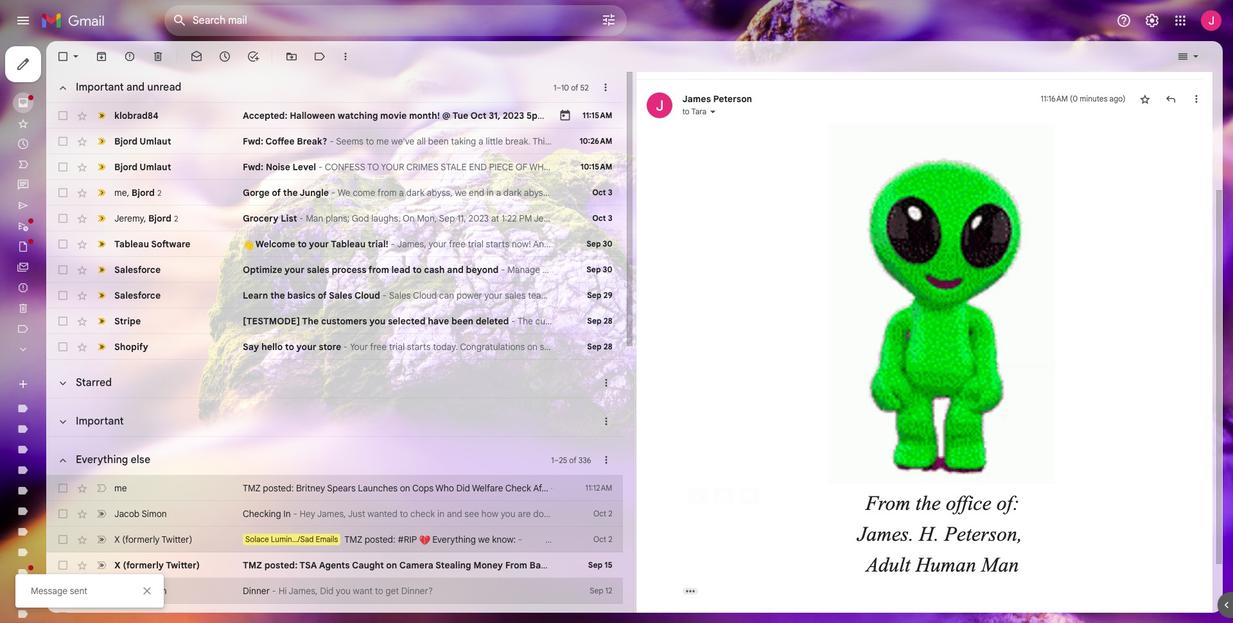 Task type: describe. For each thing, give the bounding box(es) containing it.
the for learn
[[271, 290, 285, 301]]

row containing shopify
[[46, 334, 769, 360]]

3 for gorge of the jungle -
[[608, 188, 613, 197]]

starts
[[407, 341, 431, 353]]

and inside button
[[126, 81, 145, 94]]

0 vertical spatial 12
[[606, 586, 613, 596]]

everything else button
[[50, 448, 156, 473]]

25 ﻿͏ from the left
[[737, 341, 737, 353]]

stealing
[[436, 560, 471, 571]]

level
[[293, 161, 316, 173]]

checking in -
[[243, 508, 300, 520]]

ago)
[[1110, 94, 1126, 103]]

jeremy , bjord 2
[[114, 212, 178, 224]]

important and unread button
[[50, 75, 187, 101]]

x for tmz posted: #rip
[[114, 534, 120, 546]]

2 ﻿͏ from the left
[[684, 341, 684, 353]]

38 ﻿͏ from the left
[[767, 341, 767, 353]]

tableau software
[[114, 238, 191, 250]]

21 ﻿͏ from the left
[[728, 341, 728, 353]]

row containing tableau software
[[46, 231, 623, 257]]

(formerly for -
[[123, 611, 164, 623]]

shopify
[[114, 341, 148, 353]]

moment
[[362, 611, 398, 623]]

1 jacob simon from the top
[[114, 508, 167, 520]]

22 ﻿͏ from the left
[[730, 341, 730, 353]]

you inside everything else tab panel
[[336, 585, 351, 597]]

report spam image
[[123, 50, 136, 63]]

tara
[[692, 106, 707, 116]]

in
[[284, 508, 291, 520]]

your left store
[[297, 341, 317, 353]]

oct inside "link"
[[471, 110, 487, 121]]

grocery
[[243, 213, 279, 224]]

delete image
[[152, 50, 165, 63]]

11 ﻿͏ from the left
[[705, 341, 705, 353]]

fwd: for fwd: coffee break? -
[[243, 136, 264, 147]]

Search mail text field
[[193, 14, 566, 27]]

from inside everything else tab panel
[[506, 560, 528, 571]]

salesforce for learn the basics of sales cloud
[[114, 290, 161, 301]]

peterson
[[714, 93, 753, 104]]

1 tableau from the left
[[114, 238, 149, 250]]

watching
[[338, 110, 378, 121]]

sep 28 for say hello to your store - your free trial starts today. congratulations on starting your journey with shopify. ﻿͏ ﻿͏ ﻿͏ ﻿͏ ﻿͏ ﻿͏ ﻿͏ ﻿͏ ﻿͏ ﻿͏ ﻿͏ ﻿͏ ﻿͏ ﻿͏ ﻿͏ ﻿͏ ﻿͏ ﻿͏ ﻿͏ ﻿͏ ﻿͏ ﻿͏ ﻿͏ ﻿͏ ﻿͏ ﻿͏ ﻿͏ ﻿͏ ﻿͏ ﻿͏ ﻿͏ ﻿͏ ﻿͏ ﻿͏ ﻿͏ ﻿͏ ﻿͏ ﻿͏ ﻿͏
[[588, 342, 613, 352]]

umlaut for fwd: noise level
[[140, 161, 171, 173]]

cloud
[[355, 290, 380, 301]]

james. h. peterson,
[[858, 522, 1028, 546]]

1 vertical spatial sep 12
[[589, 612, 613, 621]]

row containing stripe
[[46, 308, 623, 334]]

0 vertical spatial sep 12
[[590, 586, 613, 596]]

archive image
[[95, 50, 108, 63]]

31,
[[489, 110, 501, 121]]

#rip
[[398, 534, 417, 546]]

23 ﻿͏ from the left
[[732, 341, 732, 353]]

– for important and unread
[[557, 83, 561, 92]]

posted: for the
[[265, 611, 298, 623]]

the inside everything else tab panel
[[300, 611, 316, 623]]

solace
[[245, 535, 269, 544]]

26 ﻿͏ from the left
[[739, 341, 739, 353]]

fwd: noise level -
[[243, 161, 325, 173]]

human
[[916, 553, 977, 576]]

jeremy
[[114, 212, 144, 224]]

tmz posted: tsa agents caught on camera stealing money from bags at ...
[[243, 560, 573, 571]]

welcome to your tableau trial!
[[254, 238, 389, 250]]

- right we
[[516, 534, 525, 546]]

me for me
[[114, 483, 127, 494]]

11:16 am
[[1041, 94, 1069, 103]]

to right hello
[[285, 341, 294, 353]]

mark as read image
[[190, 50, 203, 63]]

advanced search options image
[[596, 7, 622, 33]]

starred
[[76, 377, 112, 389]]

noise
[[266, 161, 290, 173]]

more image
[[339, 50, 352, 63]]

fwd: coffee break? -
[[243, 136, 336, 147]]

7 ﻿͏ from the left
[[696, 341, 696, 353]]

30 for tableau software
[[603, 239, 613, 249]]

everything else
[[76, 454, 151, 467]]

bjord up me , bjord 2
[[114, 161, 138, 173]]

man
[[982, 553, 1020, 576]]

adult
[[867, 553, 911, 576]]

af...
[[534, 483, 549, 494]]

me for me , bjord 2
[[114, 187, 127, 198]]

13 row from the top
[[46, 527, 623, 553]]

2 inside me , bjord 2
[[157, 188, 161, 198]]

24 ﻿͏ from the left
[[735, 341, 735, 353]]

important and unread
[[76, 81, 181, 94]]

19 ﻿͏ from the left
[[723, 341, 723, 353]]

3 ﻿͏ from the left
[[686, 341, 686, 353]]

@
[[442, 110, 451, 121]]

lead
[[392, 264, 411, 276]]

14 row from the top
[[46, 553, 623, 578]]

11:12 am
[[586, 483, 613, 493]]

inbox section options image for and
[[600, 81, 613, 94]]

oct 2 for tmz posted: #rip
[[594, 535, 613, 544]]

12 row from the top
[[46, 501, 623, 527]]

say hello to your store - your free trial starts today. congratulations on starting your journey with shopify. ﻿͏ ﻿͏ ﻿͏ ﻿͏ ﻿͏ ﻿͏ ﻿͏ ﻿͏ ﻿͏ ﻿͏ ﻿͏ ﻿͏ ﻿͏ ﻿͏ ﻿͏ ﻿͏ ﻿͏ ﻿͏ ﻿͏ ﻿͏ ﻿͏ ﻿͏ ﻿͏ ﻿͏ ﻿͏ ﻿͏ ﻿͏ ﻿͏ ﻿͏ ﻿͏ ﻿͏ ﻿͏ ﻿͏ ﻿͏ ﻿͏ ﻿͏ ﻿͏ ﻿͏ ﻿͏
[[243, 341, 769, 353]]

2 up 15
[[609, 535, 613, 544]]

15 row from the top
[[46, 578, 623, 604]]

everything we know:
[[430, 534, 516, 546]]

show details image
[[710, 108, 717, 115]]

dinner?
[[402, 585, 433, 597]]

selected
[[388, 316, 426, 327]]

hello
[[262, 341, 283, 353]]

(formerly for tmz posted: #rip
[[122, 534, 160, 546]]

caught
[[352, 560, 384, 571]]

main menu image
[[15, 13, 31, 28]]

6pm
[[555, 110, 574, 121]]

17 ﻿͏ from the left
[[719, 341, 719, 353]]

8 ﻿͏ from the left
[[698, 341, 698, 353]]

row containing klobrad84
[[46, 103, 753, 129]]

grocery list -
[[243, 213, 306, 224]]

captured
[[420, 611, 460, 623]]

x (formerly twitter) for tmz posted: #rip
[[114, 534, 192, 546]]

bjord up jeremy , bjord 2
[[132, 187, 155, 198]]

download attachment image.png image
[[691, 489, 705, 503]]

1 ﻿͏ from the left
[[682, 341, 682, 353]]

31 ﻿͏ from the left
[[751, 341, 751, 353]]

39 ﻿͏ from the left
[[769, 341, 769, 353]]

- right cloud at the left top of the page
[[383, 290, 387, 301]]

1 vertical spatial twitter)
[[166, 560, 200, 571]]

sep 30 for tableau software
[[587, 239, 613, 249]]

on left video.
[[462, 611, 473, 623]]

oct for gorge of the jungle -
[[593, 188, 606, 197]]

34 ﻿͏ from the left
[[758, 341, 758, 353]]

tmz posted: britney spears launches on cops who did welfare check af... -
[[243, 483, 558, 494]]

add to tasks image
[[247, 50, 260, 63]]

important and unread tab panel
[[46, 72, 769, 360]]

show more messages. image for important
[[592, 415, 595, 428]]

2 inbox section options image from the top
[[600, 415, 613, 428]]

move to image
[[285, 50, 298, 63]]

2 jacob simon from the top
[[114, 585, 167, 597]]

to tara
[[683, 106, 707, 116]]

everything for everything else
[[76, 454, 128, 467]]

today.
[[433, 341, 458, 353]]

with
[[627, 341, 644, 353]]

customers
[[321, 316, 367, 327]]

sep 28 for [testmode] the customers you selected have been deleted -
[[588, 316, 613, 326]]

on inside important and unread "tab panel"
[[528, 341, 538, 353]]

message
[[31, 585, 68, 597]]

16 ﻿͏ from the left
[[716, 341, 716, 353]]

spears
[[327, 483, 356, 494]]

, for me
[[127, 187, 129, 198]]

- right jungle
[[331, 187, 336, 199]]

trial!
[[368, 238, 389, 250]]

beyond
[[466, 264, 499, 276]]

33 ﻿͏ from the left
[[755, 341, 755, 353]]

you inside important and unread "tab panel"
[[370, 316, 386, 327]]

month!
[[409, 110, 440, 121]]

checking
[[243, 508, 281, 520]]

twitter) for tmz posted: #rip
[[162, 534, 192, 546]]

posted: for britney
[[263, 483, 294, 494]]

movie
[[380, 110, 407, 121]]

2 down 11:12 am
[[609, 509, 613, 519]]

5 ﻿͏ from the left
[[691, 341, 691, 353]]

1 horizontal spatial and
[[447, 264, 464, 276]]

12 ﻿͏ from the left
[[707, 341, 707, 353]]

journey
[[595, 341, 625, 353]]

of for 1 – 25 of 336
[[570, 455, 577, 465]]

adult human man
[[867, 553, 1020, 576]]

(james.peterson1902@gmail.com)
[[604, 110, 753, 121]]

bjord umlaut for fwd: noise level
[[114, 161, 171, 173]]

we
[[478, 534, 490, 546]]

been
[[452, 316, 474, 327]]

message sent
[[31, 585, 87, 597]]

[testmode]
[[243, 316, 300, 327]]

- up lead
[[389, 238, 397, 250]]

tmz for tmz posted: tsa agents caught on camera stealing money from bags at ...
[[243, 560, 262, 571]]

labels image
[[314, 50, 326, 63]]

list
[[281, 213, 297, 224]]

- right list
[[300, 213, 304, 224]]

process
[[332, 264, 367, 276]]

the inside important and unread "tab panel"
[[302, 316, 319, 327]]

from
[[369, 264, 389, 276]]

dinner - hi james, did you want to get dinner?
[[243, 585, 433, 597]]

money
[[474, 560, 503, 571]]

say
[[243, 341, 259, 353]]

16 row from the top
[[46, 604, 623, 623]]

- left "your"
[[344, 341, 348, 353]]

bjord up tableau software
[[148, 212, 172, 224]]

shopify.
[[646, 341, 679, 353]]

deleted
[[476, 316, 509, 327]]

accepted: halloween watching movie month! @ tue oct 31, 2023 5pm - 6pm (cdt) (james.peterson1902@gmail.com)
[[243, 110, 753, 121]]

28 for [testmode] the customers you selected have been deleted -
[[604, 316, 613, 326]]

14 ﻿͏ from the left
[[712, 341, 712, 353]]



Task type: locate. For each thing, give the bounding box(es) containing it.
unread
[[147, 81, 181, 94]]

0 vertical spatial 3
[[608, 188, 613, 197]]

to left tara
[[683, 106, 690, 116]]

0 horizontal spatial ,
[[127, 187, 129, 198]]

1 vertical spatial x (formerly twitter)
[[114, 560, 200, 571]]

x for -
[[114, 611, 121, 623]]

support image
[[1117, 13, 1132, 28]]

10
[[561, 83, 569, 92]]

starred button
[[50, 370, 117, 396]]

sep 28
[[588, 316, 613, 326], [588, 342, 613, 352]]

0 vertical spatial x
[[114, 534, 120, 546]]

h.
[[920, 522, 940, 546]]

- right in
[[293, 508, 297, 520]]

important for important and unread
[[76, 81, 124, 94]]

2 up "software"
[[174, 214, 178, 223]]

oct for grocery list -
[[593, 213, 606, 223]]

klobrad84
[[114, 110, 159, 121]]

2 vertical spatial the
[[916, 492, 941, 515]]

1 umlaut from the top
[[140, 136, 171, 147]]

18 ﻿͏ from the left
[[721, 341, 721, 353]]

0 vertical spatial fwd:
[[243, 136, 264, 147]]

from up james.
[[866, 492, 911, 515]]

1 simon from the top
[[142, 508, 167, 520]]

36 ﻿͏ from the left
[[762, 341, 762, 353]]

0 vertical spatial everything
[[76, 454, 128, 467]]

None search field
[[165, 5, 627, 36]]

1 oct 3 from the top
[[593, 188, 613, 197]]

8 row from the top
[[46, 283, 623, 308]]

10 ﻿͏ from the left
[[702, 341, 702, 353]]

29
[[604, 290, 613, 300]]

0 vertical spatial bjord umlaut
[[114, 136, 171, 147]]

message sent alert
[[15, 30, 1213, 608]]

2 oct 3 from the top
[[593, 213, 613, 223]]

umlaut up me , bjord 2
[[140, 161, 171, 173]]

fwd: left noise
[[243, 161, 264, 173]]

1 x from the top
[[114, 534, 120, 546]]

you up free
[[370, 316, 386, 327]]

and right cash
[[447, 264, 464, 276]]

britney
[[296, 483, 325, 494]]

agents
[[319, 560, 350, 571]]

3 for grocery list -
[[608, 213, 613, 223]]

2 row from the top
[[46, 129, 623, 154]]

software
[[151, 238, 191, 250]]

to right lead
[[413, 264, 422, 276]]

important inside important dropdown button
[[76, 415, 124, 428]]

, for jeremy
[[144, 212, 146, 224]]

on
[[528, 341, 538, 353], [400, 483, 411, 494], [386, 560, 397, 571], [462, 611, 473, 623]]

image.png image
[[831, 123, 1056, 484]]

tmz posted: #rip
[[345, 534, 420, 546]]

launches
[[358, 483, 398, 494]]

None checkbox
[[57, 135, 69, 148], [57, 161, 69, 174], [57, 212, 69, 225], [57, 263, 69, 276], [57, 289, 69, 302], [57, 315, 69, 328], [57, 341, 69, 353], [57, 482, 69, 495], [57, 533, 69, 546], [57, 611, 69, 623], [57, 135, 69, 148], [57, 161, 69, 174], [57, 212, 69, 225], [57, 263, 69, 276], [57, 289, 69, 302], [57, 315, 69, 328], [57, 341, 69, 353], [57, 482, 69, 495], [57, 533, 69, 546], [57, 611, 69, 623]]

posted: down "hi"
[[265, 611, 298, 623]]

did right 'james,'
[[320, 585, 334, 597]]

1 vertical spatial ,
[[144, 212, 146, 224]]

show more messages. image
[[592, 377, 595, 389], [592, 415, 595, 428]]

2 30 from the top
[[603, 265, 613, 274]]

10 row from the top
[[46, 334, 769, 360]]

27 ﻿͏ from the left
[[742, 341, 742, 353]]

of for learn the basics of sales cloud -
[[318, 290, 327, 301]]

0 vertical spatial from
[[866, 492, 911, 515]]

1 vertical spatial the
[[271, 290, 285, 301]]

2 x from the top
[[114, 560, 121, 571]]

halloween
[[290, 110, 336, 121]]

of right 25
[[570, 455, 577, 465]]

your up the "sales"
[[309, 238, 329, 250]]

the down 'james,'
[[300, 611, 316, 623]]

28 ﻿͏ from the left
[[744, 341, 744, 353]]

tmz right emails
[[345, 534, 362, 546]]

6 ﻿͏ from the left
[[693, 341, 693, 353]]

salesforce for optimize your sales process from lead to cash and beyond
[[114, 264, 161, 276]]

1 vertical spatial jacob
[[114, 585, 140, 597]]

10:15 am
[[581, 162, 613, 172]]

1 vertical spatial 28
[[604, 342, 613, 352]]

3 x (formerly twitter) from the top
[[114, 611, 200, 623]]

1 3 from the top
[[608, 188, 613, 197]]

break?
[[297, 136, 327, 147]]

30 for salesforce
[[603, 265, 613, 274]]

cops
[[413, 483, 434, 494]]

12
[[606, 586, 613, 596], [605, 612, 613, 621]]

main content containing from the office of:
[[46, 0, 1224, 623]]

1 vertical spatial the
[[300, 611, 316, 623]]

2 jacob from the top
[[114, 585, 140, 597]]

4 ﻿͏ from the left
[[689, 341, 689, 353]]

1 salesforce from the top
[[114, 264, 161, 276]]

row
[[46, 103, 753, 129], [46, 129, 623, 154], [46, 154, 623, 180], [46, 180, 623, 206], [46, 206, 623, 231], [46, 231, 623, 257], [46, 257, 623, 283], [46, 283, 623, 308], [46, 308, 623, 334], [46, 334, 769, 360], [46, 476, 623, 501], [46, 501, 623, 527], [46, 527, 623, 553], [46, 553, 623, 578], [46, 578, 623, 604], [46, 604, 623, 623]]

on left cops
[[400, 483, 411, 494]]

(formerly
[[122, 534, 160, 546], [123, 560, 164, 571], [123, 611, 164, 623]]

28 down 29
[[604, 316, 613, 326]]

sep 15
[[589, 560, 613, 570]]

from left bags
[[506, 560, 528, 571]]

me inside everything else tab panel
[[114, 483, 127, 494]]

lumin…/sad
[[271, 535, 314, 544]]

of inside everything else tab panel
[[570, 455, 577, 465]]

1 for everything else
[[552, 455, 554, 465]]

1 vertical spatial from
[[506, 560, 528, 571]]

get
[[386, 585, 399, 597]]

0 vertical spatial jacob
[[114, 508, 140, 520]]

hi
[[279, 585, 287, 597]]

2 vertical spatial twitter)
[[166, 611, 200, 623]]

add attachment to drive image.png image
[[718, 489, 730, 502]]

inbox section options image right 336
[[600, 454, 613, 467]]

0 vertical spatial 1
[[554, 83, 557, 92]]

1 vertical spatial x
[[114, 560, 121, 571]]

x (formerly twitter) for -
[[114, 611, 200, 623]]

1 vertical spatial simon
[[142, 585, 167, 597]]

me up jeremy
[[114, 187, 127, 198]]

me inside important and unread "tab panel"
[[114, 187, 127, 198]]

1 vertical spatial 30
[[603, 265, 613, 274]]

- left 6pm in the left top of the page
[[548, 110, 552, 121]]

jacob simon right sent
[[114, 585, 167, 597]]

did
[[457, 483, 470, 494], [320, 585, 334, 597]]

terrifying
[[319, 611, 360, 623]]

1 horizontal spatial did
[[457, 483, 470, 494]]

1 horizontal spatial from
[[866, 492, 911, 515]]

32 ﻿͏ from the left
[[753, 341, 753, 353]]

tmz down dinner
[[243, 611, 262, 623]]

3 row from the top
[[46, 154, 623, 180]]

1 vertical spatial everything
[[433, 534, 476, 546]]

umlaut down klobrad84
[[140, 136, 171, 147]]

fwd:
[[243, 136, 264, 147], [243, 161, 264, 173]]

1 vertical spatial me
[[114, 483, 127, 494]]

to left get
[[375, 585, 383, 597]]

gmail image
[[41, 8, 111, 33]]

5 row from the top
[[46, 206, 623, 231]]

fwd: for fwd: noise level -
[[243, 161, 264, 173]]

the up h.
[[916, 492, 941, 515]]

posted: up checking in -
[[263, 483, 294, 494]]

15 ﻿͏ from the left
[[714, 341, 714, 353]]

the right learn
[[271, 290, 285, 301]]

1 sep 28 from the top
[[588, 316, 613, 326]]

me
[[114, 187, 127, 198], [114, 483, 127, 494]]

0 horizontal spatial and
[[126, 81, 145, 94]]

the
[[302, 316, 319, 327], [300, 611, 316, 623]]

1 vertical spatial oct 2
[[594, 535, 613, 544]]

1 left 25
[[552, 455, 554, 465]]

1 horizontal spatial ,
[[144, 212, 146, 224]]

0 vertical spatial twitter)
[[162, 534, 192, 546]]

sep
[[587, 239, 601, 249], [587, 265, 601, 274], [587, 290, 602, 300], [588, 316, 602, 326], [588, 342, 602, 352], [589, 560, 603, 570], [590, 586, 604, 596], [589, 612, 603, 621]]

1 show more messages. image from the top
[[592, 377, 595, 389]]

sep 28 down sep 29 on the left top of page
[[588, 316, 613, 326]]

7 row from the top
[[46, 257, 623, 283]]

4 row from the top
[[46, 180, 623, 206]]

james peterson
[[683, 93, 753, 104]]

jacob right sent
[[114, 585, 140, 597]]

1 row from the top
[[46, 103, 753, 129]]

from the office of:
[[866, 492, 1020, 515]]

me , bjord 2
[[114, 187, 161, 198]]

did right who
[[457, 483, 470, 494]]

everything up stealing
[[433, 534, 476, 546]]

11:16 am (0 minutes ago) cell
[[1041, 92, 1126, 105]]

0 vertical spatial you
[[370, 316, 386, 327]]

0 vertical spatial –
[[557, 83, 561, 92]]

of right gorge
[[272, 187, 281, 199]]

your
[[309, 238, 329, 250], [285, 264, 305, 276], [297, 341, 317, 353], [574, 341, 592, 353]]

everything for everything we know:
[[433, 534, 476, 546]]

0 vertical spatial 28
[[604, 316, 613, 326]]

2 vertical spatial inbox section options image
[[600, 454, 613, 467]]

important inside 'important and unread' button
[[76, 81, 124, 94]]

your left the "sales"
[[285, 264, 305, 276]]

sent
[[70, 585, 87, 597]]

1 oct 2 from the top
[[594, 509, 613, 519]]

1 vertical spatial fwd:
[[243, 161, 264, 173]]

- right video.
[[513, 611, 522, 623]]

the down learn the basics of sales cloud -
[[302, 316, 319, 327]]

sep 30
[[587, 239, 613, 249], [587, 265, 613, 274]]

1 28 from the top
[[604, 316, 613, 326]]

9 ﻿͏ from the left
[[700, 341, 700, 353]]

starting
[[540, 341, 572, 353]]

0 horizontal spatial did
[[320, 585, 334, 597]]

tmz for tmz posted: britney spears launches on cops who did welfare check af... -
[[243, 483, 261, 494]]

salesforce down tableau software
[[114, 264, 161, 276]]

1 vertical spatial show more messages. image
[[592, 415, 595, 428]]

2 vertical spatial x (formerly twitter)
[[114, 611, 200, 623]]

1 fwd: from the top
[[243, 136, 264, 147]]

inbox section options image right 52
[[600, 81, 613, 94]]

- inside accepted: halloween watching movie month! @ tue oct 31, 2023 5pm - 6pm (cdt) (james.peterson1902@gmail.com) "link"
[[548, 110, 552, 121]]

oct for checking in -
[[594, 509, 607, 519]]

and up klobrad84
[[126, 81, 145, 94]]

the
[[283, 187, 298, 199], [271, 290, 285, 301], [916, 492, 941, 515]]

inbox section options image down inbox section options icon
[[600, 415, 613, 428]]

11 row from the top
[[46, 476, 623, 501]]

tableau up process
[[331, 238, 366, 250]]

row containing jeremy
[[46, 206, 623, 231]]

oct 3 for gorge of the jungle -
[[593, 188, 613, 197]]

1 sep 30 from the top
[[587, 239, 613, 249]]

of right 10
[[571, 83, 579, 92]]

bjord umlaut up me , bjord 2
[[114, 161, 171, 173]]

2 vertical spatial (formerly
[[123, 611, 164, 623]]

1 vertical spatial important
[[76, 415, 124, 428]]

everything left else
[[76, 454, 128, 467]]

oct 2 up sep 15
[[594, 535, 613, 544]]

0 vertical spatial me
[[114, 187, 127, 198]]

inbox section options image inside everything else tab panel
[[600, 454, 613, 467]]

sep 12
[[590, 586, 613, 596], [589, 612, 613, 621]]

coffee
[[266, 136, 295, 147]]

tmz up checking
[[243, 483, 261, 494]]

inbox section options image
[[600, 81, 613, 94], [600, 415, 613, 428], [600, 454, 613, 467]]

1 vertical spatial did
[[320, 585, 334, 597]]

0 vertical spatial sep 30
[[587, 239, 613, 249]]

optimize
[[243, 264, 282, 276]]

52
[[581, 83, 589, 92]]

1 inbox section options image from the top
[[600, 81, 613, 94]]

twitter) for -
[[166, 611, 200, 623]]

want
[[353, 585, 373, 597]]

camera
[[400, 560, 434, 571]]

was
[[401, 611, 418, 623]]

1 bjord umlaut from the top
[[114, 136, 171, 147]]

2 fwd: from the top
[[243, 161, 264, 173]]

welfare
[[472, 483, 503, 494]]

save to photos image
[[743, 490, 756, 503]]

of
[[571, 83, 579, 92], [272, 187, 281, 199], [318, 290, 327, 301], [570, 455, 577, 465]]

toggle split pane mode image
[[1177, 50, 1190, 63]]

james
[[683, 93, 711, 104]]

- right level
[[319, 161, 323, 173]]

stripe
[[114, 316, 141, 327]]

2 sep 30 from the top
[[587, 265, 613, 274]]

twitter)
[[162, 534, 192, 546], [166, 560, 200, 571], [166, 611, 200, 623]]

important for important
[[76, 415, 124, 428]]

inbox section options image for else
[[600, 454, 613, 467]]

, up jeremy
[[127, 187, 129, 198]]

1 vertical spatial umlaut
[[140, 161, 171, 173]]

gorge
[[243, 187, 270, 199]]

0 vertical spatial umlaut
[[140, 136, 171, 147]]

tableau down jeremy
[[114, 238, 149, 250]]

0 vertical spatial sep 28
[[588, 316, 613, 326]]

11:15 am
[[583, 111, 613, 120]]

– for everything else
[[554, 455, 559, 465]]

jacob simon down else
[[114, 508, 167, 520]]

2 umlaut from the top
[[140, 161, 171, 173]]

fwd: left coffee
[[243, 136, 264, 147]]

tmz for tmz posted: #rip
[[345, 534, 362, 546]]

jacob down else
[[114, 508, 140, 520]]

oct 3 for grocery list -
[[593, 213, 613, 223]]

umlaut for fwd: coffee break?
[[140, 136, 171, 147]]

- right beyond
[[501, 264, 505, 276]]

1 inside important and unread "tab panel"
[[554, 83, 557, 92]]

everything inside dropdown button
[[76, 454, 128, 467]]

bjord umlaut for fwd: coffee break?
[[114, 136, 171, 147]]

tmz up dinner
[[243, 560, 262, 571]]

28 left with
[[604, 342, 613, 352]]

peterson,
[[945, 522, 1023, 546]]

👋 image
[[243, 240, 254, 250]]

3 inbox section options image from the top
[[600, 454, 613, 467]]

0 vertical spatial show more messages. image
[[592, 377, 595, 389]]

1 inside everything else tab panel
[[552, 455, 554, 465]]

2 simon from the top
[[142, 585, 167, 597]]

😱 image
[[503, 612, 513, 623]]

important up everything else dropdown button on the left bottom
[[76, 415, 124, 428]]

inbox section options image inside important and unread "tab panel"
[[600, 81, 613, 94]]

to right welcome
[[298, 238, 307, 250]]

1 me from the top
[[114, 187, 127, 198]]

settings image
[[1145, 13, 1161, 28]]

to inside everything else tab panel
[[375, 585, 383, 597]]

28
[[604, 316, 613, 326], [604, 342, 613, 352]]

2 important from the top
[[76, 415, 124, 428]]

the for from
[[916, 492, 941, 515]]

0 vertical spatial salesforce
[[114, 264, 161, 276]]

2 vertical spatial x
[[114, 611, 121, 623]]

37 ﻿͏ from the left
[[765, 341, 765, 353]]

0 vertical spatial ,
[[127, 187, 129, 198]]

2 28 from the top
[[604, 342, 613, 352]]

on left starting
[[528, 341, 538, 353]]

posted: up "hi"
[[265, 560, 298, 571]]

- right af...
[[551, 483, 555, 494]]

posted: for tsa
[[265, 560, 298, 571]]

sep 29
[[587, 290, 613, 300]]

1 x (formerly twitter) from the top
[[114, 534, 192, 546]]

Not starred checkbox
[[1139, 92, 1152, 105]]

9 row from the top
[[46, 308, 623, 334]]

29 ﻿͏ from the left
[[746, 341, 746, 353]]

0 vertical spatial did
[[457, 483, 470, 494]]

of left sales
[[318, 290, 327, 301]]

everything else tab panel
[[46, 437, 623, 623]]

the left jungle
[[283, 187, 298, 199]]

0 horizontal spatial tableau
[[114, 238, 149, 250]]

bjord umlaut down klobrad84
[[114, 136, 171, 147]]

1 vertical spatial 12
[[605, 612, 613, 621]]

– left 336
[[554, 455, 559, 465]]

important button
[[50, 409, 129, 435]]

james.
[[858, 522, 915, 546]]

check
[[506, 483, 532, 494]]

oct 2 down 11:12 am
[[594, 509, 613, 519]]

of for 1 – 10 of 52
[[571, 83, 579, 92]]

show trimmed content image
[[683, 588, 698, 595]]

0 vertical spatial and
[[126, 81, 145, 94]]

show more messages. image for starred
[[592, 377, 595, 389]]

1 vertical spatial (formerly
[[123, 560, 164, 571]]

1 vertical spatial you
[[336, 585, 351, 597]]

at
[[554, 560, 563, 571]]

inbox section options image
[[600, 377, 613, 389]]

sep 30 for salesforce
[[587, 265, 613, 274]]

1 vertical spatial inbox section options image
[[600, 415, 613, 428]]

- right the break?
[[330, 136, 334, 147]]

30 ﻿͏ from the left
[[748, 341, 748, 353]]

0 horizontal spatial from
[[506, 560, 528, 571]]

0 vertical spatial the
[[283, 187, 298, 199]]

2 up jeremy , bjord 2
[[157, 188, 161, 198]]

1 important from the top
[[76, 81, 124, 94]]

2 bjord umlaut from the top
[[114, 161, 171, 173]]

bjord down klobrad84
[[114, 136, 138, 147]]

0 vertical spatial (formerly
[[122, 534, 160, 546]]

main content
[[46, 0, 1224, 623]]

1 vertical spatial sep 30
[[587, 265, 613, 274]]

1 horizontal spatial you
[[370, 316, 386, 327]]

0 horizontal spatial you
[[336, 585, 351, 597]]

1 vertical spatial 3
[[608, 213, 613, 223]]

1 vertical spatial –
[[554, 455, 559, 465]]

1 for important and unread
[[554, 83, 557, 92]]

1 vertical spatial 1
[[552, 455, 554, 465]]

1 30 from the top
[[603, 239, 613, 249]]

free
[[370, 341, 387, 353]]

accepted:
[[243, 110, 288, 121]]

2 tableau from the left
[[331, 238, 366, 250]]

1 jacob from the top
[[114, 508, 140, 520]]

1 vertical spatial salesforce
[[114, 290, 161, 301]]

0 vertical spatial oct 3
[[593, 188, 613, 197]]

2 sep 28 from the top
[[588, 342, 613, 352]]

- right deleted
[[512, 316, 516, 327]]

0 vertical spatial jacob simon
[[114, 508, 167, 520]]

on right caught
[[386, 560, 397, 571]]

sep 28 left with
[[588, 342, 613, 352]]

25
[[559, 455, 568, 465]]

your
[[350, 341, 368, 353]]

1 vertical spatial jacob simon
[[114, 585, 167, 597]]

1 horizontal spatial everything
[[433, 534, 476, 546]]

search mail image
[[168, 9, 192, 32]]

salesforce up 'stripe'
[[114, 290, 161, 301]]

x (formerly twitter)
[[114, 534, 192, 546], [114, 560, 200, 571], [114, 611, 200, 623]]

2 me from the top
[[114, 483, 127, 494]]

bjord umlaut
[[114, 136, 171, 147], [114, 161, 171, 173]]

💔 image
[[420, 535, 430, 546]]

0 vertical spatial oct 2
[[594, 509, 613, 519]]

28 for say hello to your store - your free trial starts today. congratulations on starting your journey with shopify. ﻿͏ ﻿͏ ﻿͏ ﻿͏ ﻿͏ ﻿͏ ﻿͏ ﻿͏ ﻿͏ ﻿͏ ﻿͏ ﻿͏ ﻿͏ ﻿͏ ﻿͏ ﻿͏ ﻿͏ ﻿͏ ﻿͏ ﻿͏ ﻿͏ ﻿͏ ﻿͏ ﻿͏ ﻿͏ ﻿͏ ﻿͏ ﻿͏ ﻿͏ ﻿͏ ﻿͏ ﻿͏ ﻿͏ ﻿͏ ﻿͏ ﻿͏ ﻿͏ ﻿͏ ﻿͏
[[604, 342, 613, 352]]

0 vertical spatial simon
[[142, 508, 167, 520]]

0 horizontal spatial everything
[[76, 454, 128, 467]]

snooze image
[[219, 50, 231, 63]]

1 vertical spatial sep 28
[[588, 342, 613, 352]]

tmz for tmz posted: the terrifying moment was captured on video.
[[243, 611, 262, 623]]

0 vertical spatial 30
[[603, 239, 613, 249]]

2 oct 2 from the top
[[594, 535, 613, 544]]

0 vertical spatial inbox section options image
[[600, 81, 613, 94]]

your left "journey"
[[574, 341, 592, 353]]

- left "hi"
[[272, 585, 276, 597]]

sales
[[307, 264, 330, 276]]

– inside everything else tab panel
[[554, 455, 559, 465]]

0 vertical spatial the
[[302, 316, 319, 327]]

0 vertical spatial x (formerly twitter)
[[114, 534, 192, 546]]

me down everything else
[[114, 483, 127, 494]]

1 vertical spatial and
[[447, 264, 464, 276]]

6 row from the top
[[46, 231, 623, 257]]

you left want
[[336, 585, 351, 597]]

2 show more messages. image from the top
[[592, 415, 595, 428]]

2 x (formerly twitter) from the top
[[114, 560, 200, 571]]

of:
[[997, 492, 1020, 515]]

jacob simon
[[114, 508, 167, 520], [114, 585, 167, 597]]

important down archive icon
[[76, 81, 124, 94]]

3 x from the top
[[114, 611, 121, 623]]

2 3 from the top
[[608, 213, 613, 223]]

oct 2 for -
[[594, 509, 613, 519]]

– inside important and unread "tab panel"
[[557, 83, 561, 92]]

1 left 10
[[554, 83, 557, 92]]

0 vertical spatial important
[[76, 81, 124, 94]]

cash
[[424, 264, 445, 276]]

20 ﻿͏ from the left
[[725, 341, 725, 353]]

﻿͏
[[682, 341, 682, 353], [684, 341, 684, 353], [686, 341, 686, 353], [689, 341, 689, 353], [691, 341, 691, 353], [693, 341, 693, 353], [696, 341, 696, 353], [698, 341, 698, 353], [700, 341, 700, 353], [702, 341, 702, 353], [705, 341, 705, 353], [707, 341, 707, 353], [709, 341, 709, 353], [712, 341, 712, 353], [714, 341, 714, 353], [716, 341, 716, 353], [719, 341, 719, 353], [721, 341, 721, 353], [723, 341, 723, 353], [725, 341, 725, 353], [728, 341, 728, 353], [730, 341, 730, 353], [732, 341, 732, 353], [735, 341, 735, 353], [737, 341, 737, 353], [739, 341, 739, 353], [742, 341, 742, 353], [744, 341, 744, 353], [746, 341, 746, 353], [748, 341, 748, 353], [751, 341, 751, 353], [753, 341, 753, 353], [755, 341, 755, 353], [758, 341, 758, 353], [760, 341, 760, 353], [762, 341, 762, 353], [765, 341, 765, 353], [767, 341, 767, 353], [769, 341, 769, 353]]

oct 3
[[593, 188, 613, 197], [593, 213, 613, 223]]

13 ﻿͏ from the left
[[709, 341, 709, 353]]

posted: left #rip
[[365, 534, 396, 546]]

navigation
[[0, 41, 154, 623]]

posted: for #rip
[[365, 534, 396, 546]]

salesforce
[[114, 264, 161, 276], [114, 290, 161, 301]]

– left 52
[[557, 83, 561, 92]]

None checkbox
[[57, 50, 69, 63], [57, 109, 69, 122], [57, 186, 69, 199], [57, 238, 69, 251], [57, 508, 69, 521], [57, 559, 69, 572], [57, 50, 69, 63], [57, 109, 69, 122], [57, 186, 69, 199], [57, 238, 69, 251], [57, 508, 69, 521], [57, 559, 69, 572]]

and
[[126, 81, 145, 94], [447, 264, 464, 276]]

1 vertical spatial oct 3
[[593, 213, 613, 223]]

35 ﻿͏ from the left
[[760, 341, 760, 353]]

...
[[565, 560, 573, 571]]

2 inside jeremy , bjord 2
[[174, 214, 178, 223]]

not starred image
[[1139, 92, 1152, 105]]

video.
[[476, 611, 503, 623]]

2 salesforce from the top
[[114, 290, 161, 301]]

1 horizontal spatial tableau
[[331, 238, 366, 250]]

1 – 10 of 52
[[554, 83, 589, 92]]

, down me , bjord 2
[[144, 212, 146, 224]]

1 vertical spatial bjord umlaut
[[114, 161, 171, 173]]



Task type: vqa. For each thing, say whether or not it's contained in the screenshot.


